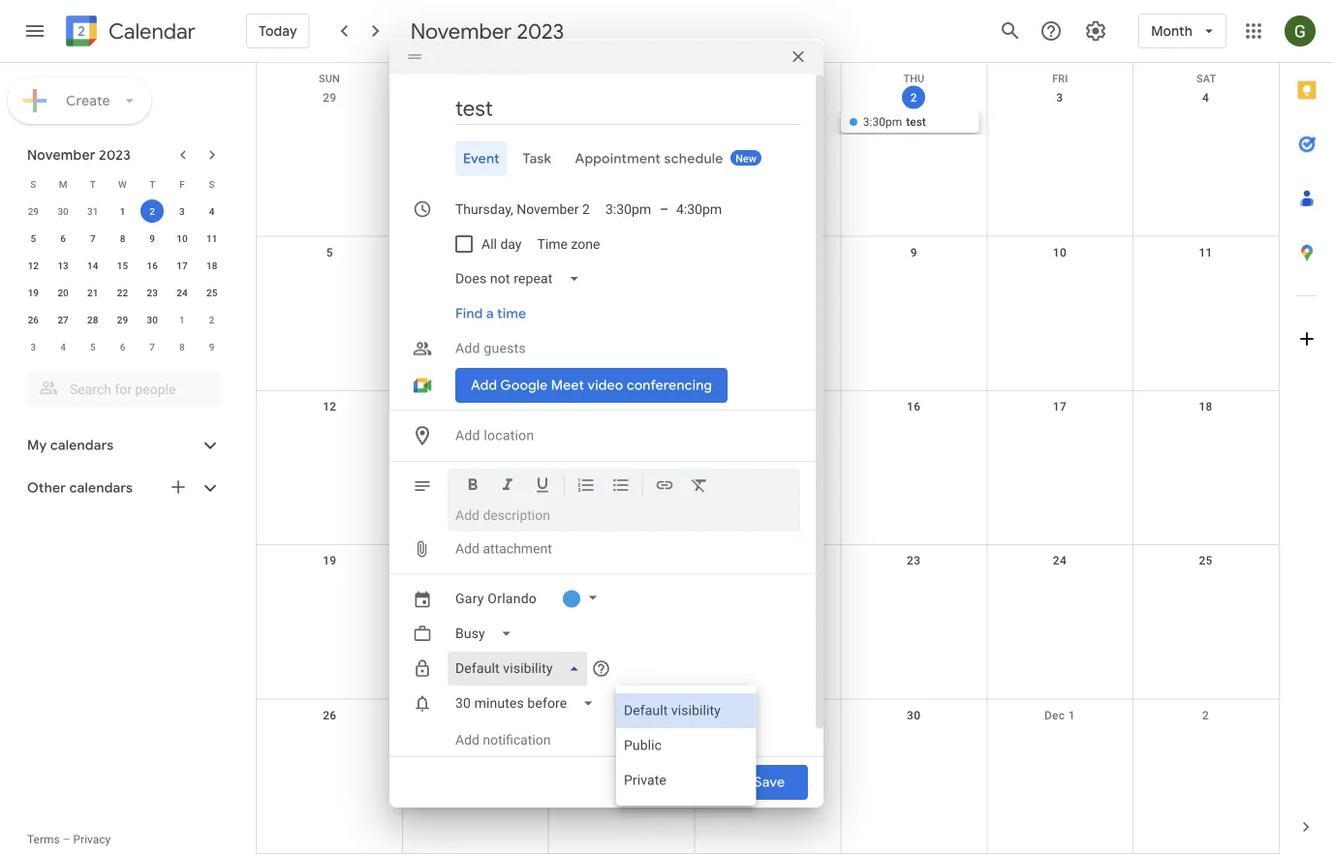 Task type: describe. For each thing, give the bounding box(es) containing it.
1 horizontal spatial 25
[[1199, 554, 1213, 568]]

december 2 element
[[200, 308, 223, 331]]

0 vertical spatial 7
[[90, 233, 96, 244]]

w
[[118, 178, 127, 190]]

Start date text field
[[455, 197, 590, 220]]

20 element
[[51, 281, 75, 304]]

1 vertical spatial 14
[[615, 400, 629, 414]]

public option
[[616, 729, 756, 764]]

appointment
[[575, 150, 661, 167]]

december 8 element
[[170, 335, 194, 359]]

9 for november 2023
[[150, 233, 155, 244]]

orlando
[[488, 591, 537, 607]]

terms – privacy
[[27, 833, 111, 847]]

tue
[[612, 73, 632, 85]]

1 horizontal spatial 23
[[907, 554, 921, 568]]

25 inside november 2023 grid
[[206, 287, 217, 298]]

task
[[523, 150, 552, 167]]

october 31 element
[[81, 200, 104, 223]]

time zone
[[537, 236, 600, 252]]

add attachment
[[455, 540, 552, 556]]

main drawer image
[[23, 19, 47, 43]]

16 inside grid
[[907, 400, 921, 414]]

13 element
[[51, 254, 75, 277]]

5 for sun
[[326, 246, 333, 259]]

10 for sun
[[1053, 246, 1067, 259]]

1 horizontal spatial –
[[660, 201, 669, 217]]

3:30pm test
[[863, 115, 926, 129]]

1 horizontal spatial 5
[[90, 341, 96, 353]]

bulleted list image
[[611, 475, 631, 498]]

17 inside "row group"
[[177, 260, 188, 271]]

add for add notification
[[455, 732, 480, 748]]

calendars for my calendars
[[50, 437, 114, 454]]

calendars for other calendars
[[69, 480, 133, 497]]

14 element
[[81, 254, 104, 277]]

26 for 1
[[28, 314, 39, 326]]

End time text field
[[677, 191, 723, 226]]

appointment schedule
[[575, 150, 723, 167]]

november 2023 grid
[[18, 171, 227, 360]]

december 9 element
[[200, 335, 223, 359]]

underline image
[[533, 475, 552, 498]]

other calendars button
[[4, 473, 240, 504]]

1 vertical spatial 13
[[469, 400, 483, 414]]

2 inside "cell"
[[150, 205, 155, 217]]

today
[[259, 22, 297, 40]]

add location button
[[448, 418, 800, 453]]

1 vertical spatial 18
[[1199, 400, 1213, 414]]

20 inside "row group"
[[58, 287, 69, 298]]

tab list containing event
[[405, 141, 800, 176]]

october 30 element
[[51, 200, 75, 223]]

my
[[27, 437, 47, 454]]

1 vertical spatial 3
[[179, 205, 185, 217]]

december 1 element
[[170, 308, 194, 331]]

all day
[[482, 236, 522, 252]]

time
[[537, 236, 568, 252]]

1 t from the left
[[90, 178, 96, 190]]

guests
[[484, 340, 526, 356]]

10 element
[[170, 227, 194, 250]]

1 horizontal spatial tab list
[[1280, 63, 1333, 800]]

december 3 element
[[22, 335, 45, 359]]

2 cell
[[137, 198, 167, 225]]

0 vertical spatial 4
[[1203, 91, 1210, 105]]

all
[[482, 236, 497, 252]]

dec
[[1045, 709, 1065, 723]]

other
[[27, 480, 66, 497]]

my calendars
[[27, 437, 114, 454]]

8 inside row
[[179, 341, 185, 353]]

0 horizontal spatial 2023
[[99, 146, 131, 164]]

notification
[[483, 732, 551, 748]]

calendar
[[109, 18, 196, 45]]

5 cell from the left
[[987, 111, 1133, 135]]

6 for november 2023
[[60, 233, 66, 244]]

6 cell from the left
[[1133, 111, 1279, 135]]

29 element
[[111, 308, 134, 331]]

1 vertical spatial –
[[63, 833, 70, 847]]

december 5 element
[[81, 335, 104, 359]]

visibility list box
[[616, 686, 756, 806]]

27 for dec 1
[[469, 709, 483, 723]]

28 for 1
[[87, 314, 98, 326]]

12 inside "row group"
[[28, 260, 39, 271]]

attachment
[[483, 540, 552, 556]]

19 inside "row group"
[[28, 287, 39, 298]]

25 element
[[200, 281, 223, 304]]

calendar heading
[[105, 18, 196, 45]]

find a time button
[[448, 296, 534, 331]]

wed
[[757, 73, 779, 85]]

december 7 element
[[141, 335, 164, 359]]

calendar element
[[62, 12, 196, 54]]

numbered list image
[[577, 475, 596, 498]]

add attachment button
[[448, 531, 560, 566]]

16 inside 16 element
[[147, 260, 158, 271]]

29 right default visibility option
[[761, 709, 775, 723]]

insert link image
[[655, 475, 674, 498]]

row containing 29
[[18, 198, 227, 225]]

9 for sun
[[911, 246, 917, 259]]

0 horizontal spatial 4
[[60, 341, 66, 353]]

zone
[[571, 236, 600, 252]]

add guests
[[455, 340, 526, 356]]

22
[[117, 287, 128, 298]]

28 element
[[81, 308, 104, 331]]

2 vertical spatial 1
[[1069, 709, 1076, 723]]

new
[[736, 152, 757, 164]]

14 inside "row group"
[[87, 260, 98, 271]]

1 vertical spatial 20
[[469, 554, 483, 568]]

1 vertical spatial november
[[27, 146, 95, 164]]

1 horizontal spatial 24
[[1053, 554, 1067, 568]]

f
[[179, 178, 185, 190]]

thu
[[904, 73, 925, 85]]

my calendars button
[[4, 430, 240, 461]]

1 horizontal spatial 19
[[323, 554, 337, 568]]

1 s from the left
[[30, 178, 36, 190]]

21
[[87, 287, 98, 298]]

10 for november 2023
[[177, 233, 188, 244]]

5 for november 2023
[[31, 233, 36, 244]]

2 s from the left
[[209, 178, 215, 190]]

18 element
[[200, 254, 223, 277]]

terms link
[[27, 833, 60, 847]]

2 horizontal spatial 3
[[1057, 91, 1064, 105]]

1 inside row
[[120, 205, 125, 217]]

1 vertical spatial 17
[[1053, 400, 1067, 414]]

m
[[59, 178, 67, 190]]

row containing sun
[[257, 63, 1279, 85]]



Task type: locate. For each thing, give the bounding box(es) containing it.
row containing 2
[[257, 82, 1279, 237]]

2 vertical spatial 4
[[60, 341, 66, 353]]

1 vertical spatial 16
[[907, 400, 921, 414]]

30 element
[[141, 308, 164, 331]]

s up october 29 "element"
[[30, 178, 36, 190]]

0 vertical spatial november 2023
[[411, 17, 564, 45]]

location
[[484, 427, 534, 443]]

add
[[455, 340, 480, 356], [455, 427, 480, 443], [455, 540, 480, 556], [455, 732, 480, 748]]

0 horizontal spatial 24
[[177, 287, 188, 298]]

1 cell from the left
[[257, 111, 403, 135]]

3 add from the top
[[455, 540, 480, 556]]

18 inside "row group"
[[206, 260, 217, 271]]

add inside "dropdown button"
[[455, 340, 480, 356]]

0 vertical spatial 24
[[177, 287, 188, 298]]

15 inside "row group"
[[117, 260, 128, 271]]

28 down 21
[[87, 314, 98, 326]]

0 horizontal spatial november 2023
[[27, 146, 131, 164]]

1 vertical spatial 26
[[323, 709, 337, 723]]

17 element
[[170, 254, 194, 277]]

27 up december 4 element
[[58, 314, 69, 326]]

30 inside 30 element
[[147, 314, 158, 326]]

other calendars
[[27, 480, 133, 497]]

1 horizontal spatial s
[[209, 178, 215, 190]]

november 2023 up m
[[27, 146, 131, 164]]

13 inside "row group"
[[58, 260, 69, 271]]

cell up new element
[[695, 111, 841, 135]]

remove formatting image
[[690, 475, 709, 498]]

0 vertical spatial 15
[[117, 260, 128, 271]]

3 cell from the left
[[549, 111, 695, 135]]

30
[[469, 91, 483, 105], [58, 205, 69, 217], [147, 314, 158, 326], [907, 709, 921, 723]]

0 horizontal spatial 7
[[90, 233, 96, 244]]

formatting options toolbar
[[448, 468, 800, 510]]

16
[[147, 260, 158, 271], [907, 400, 921, 414]]

to element
[[660, 201, 669, 217]]

7 inside december 7 element
[[150, 341, 155, 353]]

13 up add location
[[469, 400, 483, 414]]

17
[[177, 260, 188, 271], [1053, 400, 1067, 414]]

26 inside "row group"
[[28, 314, 39, 326]]

6 inside grid
[[472, 246, 479, 259]]

4
[[1203, 91, 1210, 105], [209, 205, 215, 217], [60, 341, 66, 353]]

1 vertical spatial 19
[[323, 554, 337, 568]]

0 horizontal spatial 1
[[120, 205, 125, 217]]

22 element
[[111, 281, 134, 304]]

6
[[60, 233, 66, 244], [472, 246, 479, 259], [120, 341, 125, 353]]

sat
[[1197, 73, 1216, 85]]

3 down 26 element
[[31, 341, 36, 353]]

0 vertical spatial 18
[[206, 260, 217, 271]]

0 horizontal spatial 14
[[87, 260, 98, 271]]

0 vertical spatial 27
[[58, 314, 69, 326]]

month
[[1151, 22, 1193, 40]]

calendars
[[50, 437, 114, 454], [69, 480, 133, 497]]

6 up 13 element
[[60, 233, 66, 244]]

2 cell from the left
[[403, 111, 549, 135]]

privacy link
[[73, 833, 111, 847]]

1 horizontal spatial 16
[[907, 400, 921, 414]]

grid
[[256, 63, 1279, 855]]

1 right dec
[[1069, 709, 1076, 723]]

1 horizontal spatial 13
[[469, 400, 483, 414]]

2, today element
[[141, 200, 164, 223]]

gary orlando
[[455, 591, 537, 607]]

1 down 24 element
[[179, 314, 185, 326]]

1 horizontal spatial 1
[[179, 314, 185, 326]]

0 horizontal spatial 11
[[206, 233, 217, 244]]

31
[[87, 205, 98, 217]]

add notification
[[455, 732, 551, 748]]

8 up 15 element
[[120, 233, 125, 244]]

november up mon
[[411, 17, 512, 45]]

2023
[[517, 17, 564, 45], [99, 146, 131, 164]]

15 element
[[111, 254, 134, 277]]

Search for people text field
[[39, 372, 209, 407]]

0 horizontal spatial november
[[27, 146, 95, 164]]

0 horizontal spatial 15
[[117, 260, 128, 271]]

2 vertical spatial 9
[[209, 341, 215, 353]]

gary
[[455, 591, 484, 607]]

1 horizontal spatial 12
[[323, 400, 337, 414]]

1 vertical spatial 24
[[1053, 554, 1067, 568]]

2 horizontal spatial 5
[[326, 246, 333, 259]]

find a time
[[455, 305, 526, 322]]

1 horizontal spatial 6
[[120, 341, 125, 353]]

25
[[206, 287, 217, 298], [1199, 554, 1213, 568]]

27 inside "row group"
[[58, 314, 69, 326]]

29 left october 30 element
[[28, 205, 39, 217]]

1 vertical spatial 1
[[179, 314, 185, 326]]

0 horizontal spatial 8
[[120, 233, 125, 244]]

time
[[497, 305, 526, 322]]

–
[[660, 201, 669, 217], [63, 833, 70, 847]]

add for add guests
[[455, 340, 480, 356]]

october 29 element
[[22, 200, 45, 223]]

1 vertical spatial 12
[[323, 400, 337, 414]]

24
[[177, 287, 188, 298], [1053, 554, 1067, 568]]

create button
[[8, 78, 151, 124]]

add left location
[[455, 427, 480, 443]]

4 down 27 element
[[60, 341, 66, 353]]

23
[[147, 287, 158, 298], [907, 554, 921, 568]]

4 add from the top
[[455, 732, 480, 748]]

month button
[[1139, 8, 1227, 54]]

3:30pm
[[863, 115, 902, 129]]

add down find
[[455, 340, 480, 356]]

0 vertical spatial calendars
[[50, 437, 114, 454]]

fri
[[1053, 73, 1068, 85]]

10 inside grid
[[1053, 246, 1067, 259]]

cell up appointment in the left top of the page
[[549, 111, 695, 135]]

28 for dec 1
[[615, 709, 629, 723]]

3 down 'fri'
[[1057, 91, 1064, 105]]

29 inside "element"
[[28, 205, 39, 217]]

0 horizontal spatial 25
[[206, 287, 217, 298]]

27
[[58, 314, 69, 326], [469, 709, 483, 723]]

0 vertical spatial –
[[660, 201, 669, 217]]

1 horizontal spatial 26
[[323, 709, 337, 723]]

november 2023 up mon
[[411, 17, 564, 45]]

task button
[[515, 141, 560, 176]]

tab list
[[1280, 63, 1333, 800], [405, 141, 800, 176]]

0 vertical spatial 6
[[60, 233, 66, 244]]

None field
[[448, 261, 595, 296], [448, 616, 528, 651], [448, 651, 596, 686], [448, 686, 610, 721], [448, 261, 595, 296], [448, 616, 528, 651], [448, 651, 596, 686], [448, 686, 610, 721]]

21 element
[[81, 281, 104, 304]]

cell down sat on the top right
[[1133, 111, 1279, 135]]

1 add from the top
[[455, 340, 480, 356]]

14 up the add location dropdown button
[[615, 400, 629, 414]]

7 up the 14 element
[[90, 233, 96, 244]]

15
[[117, 260, 128, 271], [761, 400, 775, 414]]

1 vertical spatial 11
[[1199, 246, 1213, 259]]

0 horizontal spatial 20
[[58, 287, 69, 298]]

mon
[[463, 73, 488, 85]]

1 horizontal spatial 17
[[1053, 400, 1067, 414]]

row group
[[18, 198, 227, 360]]

0 horizontal spatial 13
[[58, 260, 69, 271]]

november up m
[[27, 146, 95, 164]]

2
[[911, 91, 917, 104], [150, 205, 155, 217], [209, 314, 215, 326], [1203, 709, 1210, 723]]

27 for 1
[[58, 314, 69, 326]]

1 vertical spatial 2023
[[99, 146, 131, 164]]

26
[[28, 314, 39, 326], [323, 709, 337, 723]]

december 6 element
[[111, 335, 134, 359]]

0 vertical spatial november
[[411, 17, 512, 45]]

1 vertical spatial 4
[[209, 205, 215, 217]]

0 horizontal spatial 18
[[206, 260, 217, 271]]

19
[[28, 287, 39, 298], [323, 554, 337, 568]]

0 vertical spatial 2023
[[517, 17, 564, 45]]

3 down f
[[179, 205, 185, 217]]

italic image
[[498, 475, 517, 498]]

0 horizontal spatial 6
[[60, 233, 66, 244]]

7
[[90, 233, 96, 244], [150, 341, 155, 353]]

23 inside "row group"
[[147, 287, 158, 298]]

cell up event
[[403, 111, 549, 135]]

20 up gary
[[469, 554, 483, 568]]

2 horizontal spatial 9
[[911, 246, 917, 259]]

11 for sun
[[1199, 246, 1213, 259]]

1 vertical spatial calendars
[[69, 480, 133, 497]]

6 down 29 element
[[120, 341, 125, 353]]

Add title text field
[[455, 93, 800, 123]]

28
[[87, 314, 98, 326], [615, 709, 629, 723]]

1 vertical spatial 23
[[907, 554, 921, 568]]

1 vertical spatial 10
[[1053, 246, 1067, 259]]

day
[[500, 236, 522, 252]]

sun
[[319, 73, 340, 85]]

24 inside "row group"
[[177, 287, 188, 298]]

add for add attachment
[[455, 540, 480, 556]]

0 vertical spatial 19
[[28, 287, 39, 298]]

1 horizontal spatial 20
[[469, 554, 483, 568]]

calendars up other calendars
[[50, 437, 114, 454]]

13
[[58, 260, 69, 271], [469, 400, 483, 414]]

Start time text field
[[606, 191, 652, 226]]

1 vertical spatial 7
[[150, 341, 155, 353]]

20 up 27 element
[[58, 287, 69, 298]]

terms
[[27, 833, 60, 847]]

add inside button
[[455, 732, 480, 748]]

1 horizontal spatial november 2023
[[411, 17, 564, 45]]

1 horizontal spatial t
[[149, 178, 155, 190]]

4 up 11 element
[[209, 205, 215, 217]]

1 horizontal spatial 3
[[179, 205, 185, 217]]

12 element
[[22, 254, 45, 277]]

private option
[[616, 764, 756, 798]]

27 element
[[51, 308, 75, 331]]

6 left all
[[472, 246, 479, 259]]

28 up public "option"
[[615, 709, 629, 723]]

0 horizontal spatial 16
[[147, 260, 158, 271]]

0 vertical spatial 23
[[147, 287, 158, 298]]

0 horizontal spatial 9
[[150, 233, 155, 244]]

add location
[[455, 427, 534, 443]]

1 vertical spatial 9
[[911, 246, 917, 259]]

2 vertical spatial 3
[[31, 341, 36, 353]]

test
[[906, 115, 926, 129]]

1 vertical spatial 6
[[472, 246, 479, 259]]

7 down 30 element at the top of page
[[150, 341, 155, 353]]

add for add location
[[455, 427, 480, 443]]

29 down the 22
[[117, 314, 128, 326]]

2 add from the top
[[455, 427, 480, 443]]

0 vertical spatial 26
[[28, 314, 39, 326]]

0 horizontal spatial 28
[[87, 314, 98, 326]]

cell
[[257, 111, 403, 135], [403, 111, 549, 135], [549, 111, 695, 135], [695, 111, 841, 135], [987, 111, 1133, 135], [1133, 111, 1279, 135]]

6 inside row
[[120, 341, 125, 353]]

14 up 21
[[87, 260, 98, 271]]

24 element
[[170, 281, 194, 304]]

None search field
[[0, 364, 240, 407]]

calendars down my calendars dropdown button
[[69, 480, 133, 497]]

1 down w
[[120, 205, 125, 217]]

0 vertical spatial 10
[[177, 233, 188, 244]]

– right terms link
[[63, 833, 70, 847]]

today button
[[246, 8, 310, 54]]

0 vertical spatial 12
[[28, 260, 39, 271]]

grid containing 2
[[256, 63, 1279, 855]]

0 horizontal spatial 19
[[28, 287, 39, 298]]

23 element
[[141, 281, 164, 304]]

10 inside "row group"
[[177, 233, 188, 244]]

6 for sun
[[472, 246, 479, 259]]

row
[[257, 63, 1279, 85], [257, 82, 1279, 237], [18, 171, 227, 198], [18, 198, 227, 225], [18, 225, 227, 252], [257, 237, 1279, 391], [18, 252, 227, 279], [18, 279, 227, 306], [18, 306, 227, 333], [18, 333, 227, 360], [257, 391, 1279, 546], [257, 546, 1279, 700], [257, 700, 1279, 855]]

0 horizontal spatial 12
[[28, 260, 39, 271]]

14
[[87, 260, 98, 271], [615, 400, 629, 414]]

add other calendars image
[[169, 478, 188, 497]]

29 down sun
[[323, 91, 337, 105]]

1 horizontal spatial 28
[[615, 709, 629, 723]]

add inside dropdown button
[[455, 427, 480, 443]]

settings menu image
[[1085, 19, 1108, 43]]

0 vertical spatial 5
[[31, 233, 36, 244]]

27 up 'add notification'
[[469, 709, 483, 723]]

19 element
[[22, 281, 45, 304]]

row group containing 29
[[18, 198, 227, 360]]

11 for november 2023
[[206, 233, 217, 244]]

1 vertical spatial november 2023
[[27, 146, 131, 164]]

add left the notification
[[455, 732, 480, 748]]

26 element
[[22, 308, 45, 331]]

t
[[90, 178, 96, 190], [149, 178, 155, 190]]

cell down 'fri'
[[987, 111, 1133, 135]]

2 t from the left
[[149, 178, 155, 190]]

1 horizontal spatial 8
[[179, 341, 185, 353]]

event button
[[455, 141, 508, 176]]

8
[[120, 233, 125, 244], [179, 341, 185, 353]]

row containing 3
[[18, 333, 227, 360]]

add inside 'button'
[[455, 540, 480, 556]]

1 vertical spatial 5
[[326, 246, 333, 259]]

2 horizontal spatial 6
[[472, 246, 479, 259]]

4 cell from the left
[[695, 111, 841, 135]]

11
[[206, 233, 217, 244], [1199, 246, 1213, 259]]

0 vertical spatial 14
[[87, 260, 98, 271]]

1 horizontal spatial 7
[[150, 341, 155, 353]]

1 horizontal spatial 2023
[[517, 17, 564, 45]]

time zone button
[[530, 226, 608, 261]]

4 down sat on the top right
[[1203, 91, 1210, 105]]

add notification button
[[448, 717, 559, 764]]

add left attachment
[[455, 540, 480, 556]]

5
[[31, 233, 36, 244], [326, 246, 333, 259], [90, 341, 96, 353]]

schedule
[[664, 150, 723, 167]]

9 inside row
[[209, 341, 215, 353]]

18
[[206, 260, 217, 271], [1199, 400, 1213, 414]]

0 horizontal spatial tab list
[[405, 141, 800, 176]]

default visibility option
[[616, 694, 756, 729]]

12
[[28, 260, 39, 271], [323, 400, 337, 414]]

9
[[150, 233, 155, 244], [911, 246, 917, 259], [209, 341, 215, 353]]

2 horizontal spatial 4
[[1203, 91, 1210, 105]]

new element
[[731, 150, 762, 165]]

16 element
[[141, 254, 164, 277]]

0 horizontal spatial t
[[90, 178, 96, 190]]

11 element
[[200, 227, 223, 250]]

s right f
[[209, 178, 215, 190]]

0 horizontal spatial 10
[[177, 233, 188, 244]]

t up 2 "cell"
[[149, 178, 155, 190]]

2 vertical spatial 6
[[120, 341, 125, 353]]

10
[[177, 233, 188, 244], [1053, 246, 1067, 259]]

privacy
[[73, 833, 111, 847]]

december 4 element
[[51, 335, 75, 359]]

event
[[463, 150, 500, 167]]

cell down sun
[[257, 111, 403, 135]]

8 down december 1 element
[[179, 341, 185, 353]]

26 inside grid
[[323, 709, 337, 723]]

1 vertical spatial 25
[[1199, 554, 1213, 568]]

1 vertical spatial 15
[[761, 400, 775, 414]]

bold image
[[463, 475, 483, 498]]

a
[[486, 305, 494, 322]]

13 up 20 element at the top
[[58, 260, 69, 271]]

Description text field
[[455, 507, 793, 523]]

30 inside october 30 element
[[58, 205, 69, 217]]

add guests button
[[448, 331, 800, 366]]

0 horizontal spatial 3
[[31, 341, 36, 353]]

2 vertical spatial 5
[[90, 341, 96, 353]]

26 for dec 1
[[323, 709, 337, 723]]

0 vertical spatial 11
[[206, 233, 217, 244]]

0 vertical spatial 8
[[120, 233, 125, 244]]

0 horizontal spatial 23
[[147, 287, 158, 298]]

t up october 31 element
[[90, 178, 96, 190]]

1 horizontal spatial 9
[[209, 341, 215, 353]]

dec 1
[[1045, 709, 1076, 723]]

– left end time text box
[[660, 201, 669, 217]]

row containing s
[[18, 171, 227, 198]]

0 vertical spatial 20
[[58, 287, 69, 298]]

20
[[58, 287, 69, 298], [469, 554, 483, 568]]

28 inside "row group"
[[87, 314, 98, 326]]

create
[[66, 92, 110, 110]]

11 inside november 2023 grid
[[206, 233, 217, 244]]

november
[[411, 17, 512, 45], [27, 146, 95, 164]]

3
[[1057, 91, 1064, 105], [179, 205, 185, 217], [31, 341, 36, 353]]

1
[[120, 205, 125, 217], [179, 314, 185, 326], [1069, 709, 1076, 723]]

0 vertical spatial 16
[[147, 260, 158, 271]]

find
[[455, 305, 483, 322]]

1 horizontal spatial 15
[[761, 400, 775, 414]]

november 2023
[[411, 17, 564, 45], [27, 146, 131, 164]]



Task type: vqa. For each thing, say whether or not it's contained in the screenshot.


